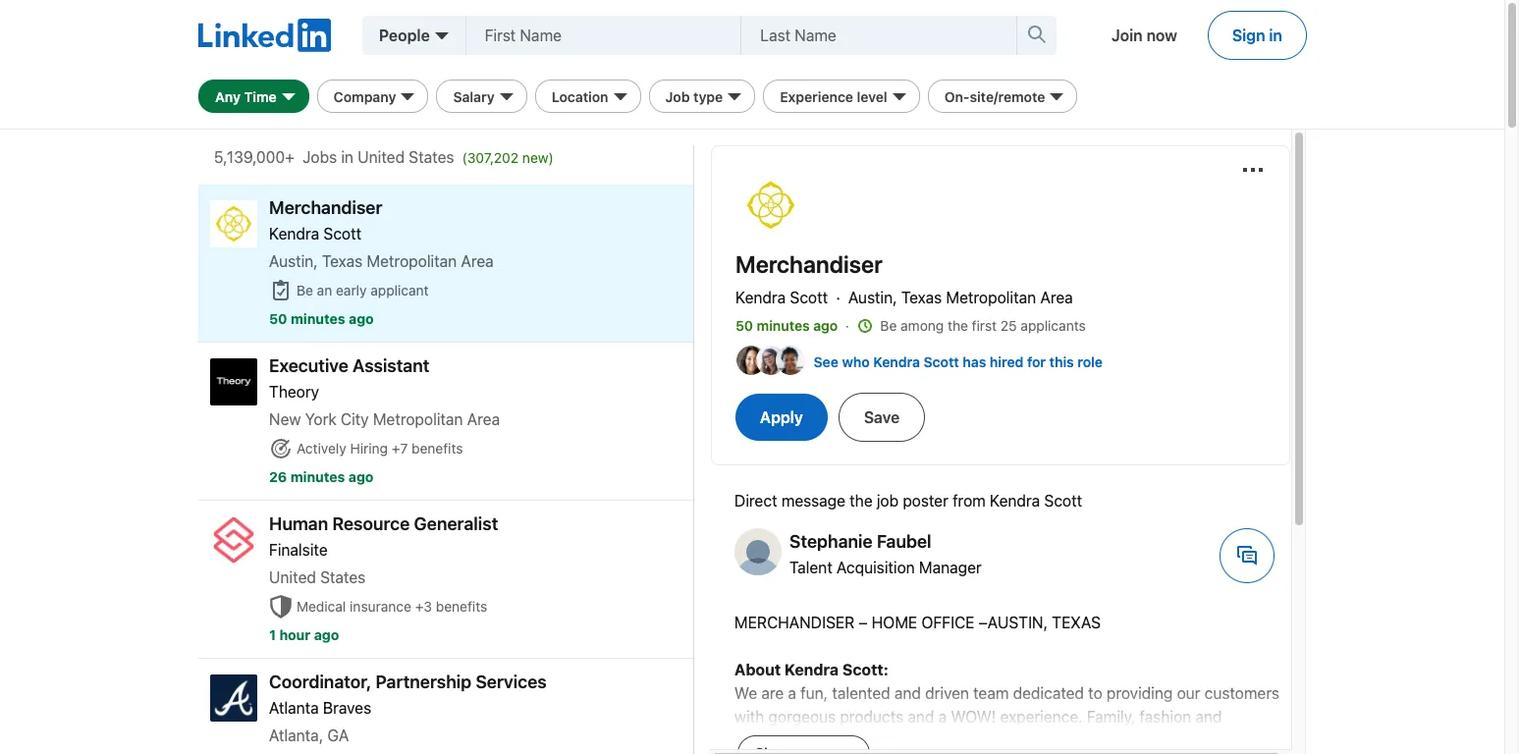 Task type: vqa. For each thing, say whether or not it's contained in the screenshot.
30K
no



Task type: locate. For each thing, give the bounding box(es) containing it.
human
[[269, 514, 328, 534]]

ga
[[327, 727, 349, 744]]

Last Name search field
[[757, 25, 985, 46]]

1 horizontal spatial kendra scott link
[[736, 289, 832, 306]]

0 horizontal spatial our
[[953, 732, 977, 749]]

svg image up 26
[[269, 437, 293, 461]]

1 horizontal spatial merchandiser
[[736, 250, 883, 278]]

primary element
[[198, 0, 1306, 75]]

our up fashion
[[1177, 684, 1201, 702]]

2 svg image from the top
[[269, 595, 293, 619]]

0 horizontal spatial are
[[761, 684, 784, 702]]

0 vertical spatial are
[[761, 684, 784, 702]]

manager
[[919, 559, 982, 576]]

austin, up clock icon
[[848, 289, 897, 306]]

a left "very"
[[1220, 732, 1229, 749]]

are right we
[[761, 684, 784, 702]]

1 horizontal spatial are
[[827, 732, 850, 749]]

to
[[1088, 684, 1103, 702]]

50 minutes ago down the kendra scott
[[736, 317, 841, 334]]

texas
[[322, 252, 363, 270], [901, 289, 942, 306]]

in
[[1269, 27, 1283, 44], [341, 148, 354, 166]]

0 horizontal spatial a
[[788, 684, 796, 702]]

though
[[1081, 732, 1131, 749]]

texas inside main content
[[322, 252, 363, 270]]

ago
[[349, 310, 374, 327], [813, 317, 838, 334], [348, 468, 374, 485], [314, 627, 339, 643]]

1 horizontal spatial a
[[938, 708, 947, 726]]

office
[[922, 614, 975, 631]]

ago down "medical"
[[314, 627, 339, 643]]

united states
[[269, 569, 366, 586]]

1 horizontal spatial 50 minutes ago
[[736, 317, 841, 334]]

kendra down kendra scott image
[[736, 289, 786, 306]]

be right clock icon
[[880, 317, 897, 334]]

save
[[864, 409, 900, 426]]

experience.
[[1000, 708, 1083, 726]]

0 horizontal spatial in
[[341, 148, 354, 166]]

kendra scott link up 'an'
[[269, 225, 362, 243]]

wow!
[[951, 708, 996, 726]]

2 vertical spatial area
[[467, 410, 500, 428]]

on-site/remote button
[[928, 80, 1078, 113]]

kendra up fun,
[[785, 661, 839, 679]]

very
[[1233, 732, 1263, 749]]

texas up early
[[322, 252, 363, 270]]

kendra up svg image
[[269, 225, 319, 243]]

0 horizontal spatial be
[[297, 282, 313, 299]]

1 at from the left
[[854, 732, 868, 749]]

city
[[341, 410, 369, 428]]

2 horizontal spatial a
[[1220, 732, 1229, 749]]

faubel
[[877, 531, 932, 552]]

2 vertical spatial a
[[1220, 732, 1229, 749]]

message
[[782, 492, 846, 510]]

any time
[[215, 88, 277, 105]]

hiring
[[350, 440, 388, 457]]

2 vertical spatial the
[[872, 732, 895, 749]]

a up of at bottom right
[[938, 708, 947, 726]]

be
[[297, 282, 313, 299], [880, 317, 897, 334]]

svg image up 1
[[269, 595, 293, 619]]

united down finalsite
[[269, 569, 316, 586]]

the down products
[[872, 732, 895, 749]]

are down products
[[827, 732, 850, 749]]

0 vertical spatial in
[[1269, 27, 1283, 44]]

metropolitan up +7 benefits
[[373, 410, 463, 428]]

be among the first 25 applicants
[[880, 317, 1086, 334]]

states down salary
[[409, 148, 454, 166]]

1 vertical spatial states
[[320, 569, 366, 586]]

clock image
[[857, 318, 873, 334]]

2 at from the left
[[1202, 732, 1216, 749]]

products
[[840, 708, 904, 726]]

an
[[317, 282, 332, 299]]

0 vertical spatial svg image
[[269, 437, 293, 461]]

be an early applicant
[[297, 282, 429, 299]]

scott left has
[[924, 353, 959, 370]]

stephanie faubel image
[[735, 528, 782, 575]]

a left fun,
[[788, 684, 796, 702]]

austin, texas metropolitan area inside main content
[[269, 252, 494, 270]]

1 vertical spatial be
[[880, 317, 897, 334]]

1 svg image from the top
[[269, 437, 293, 461]]

experience level button
[[763, 80, 920, 113]]

1 vertical spatial merchandiser
[[736, 250, 883, 278]]

theory
[[269, 383, 319, 401]]

partnership
[[376, 672, 471, 692]]

1 horizontal spatial austin,
[[848, 289, 897, 306]]

0 horizontal spatial 50 minutes ago
[[269, 310, 374, 327]]

states up "medical"
[[320, 569, 366, 586]]

merchandiser link
[[736, 246, 1266, 282]]

50 down the kendra scott
[[736, 317, 753, 334]]

any
[[215, 88, 241, 105]]

on-site/remote
[[944, 88, 1045, 105]]

job
[[665, 88, 690, 105]]

ago for kendra
[[349, 310, 374, 327]]

dedicated
[[1013, 684, 1084, 702]]

join now
[[1112, 27, 1177, 44]]

26
[[269, 468, 287, 485]]

1 hour ago
[[269, 627, 339, 643]]

at right the move
[[1202, 732, 1216, 749]]

hour
[[279, 627, 311, 643]]

core
[[899, 732, 931, 749]]

ago down hiring
[[348, 468, 374, 485]]

metropolitan up first
[[946, 289, 1036, 306]]

0 vertical spatial austin, texas metropolitan area
[[269, 252, 494, 270]]

1 vertical spatial austin,
[[848, 289, 897, 306]]

0 vertical spatial states
[[409, 148, 454, 166]]

merchandiser down the 'jobs'
[[269, 197, 382, 218]]

0 horizontal spatial merchandiser
[[269, 197, 382, 218]]

kendra
[[269, 225, 319, 243], [736, 289, 786, 306], [873, 353, 920, 370], [990, 492, 1040, 510], [785, 661, 839, 679]]

be left 'an'
[[297, 282, 313, 299]]

1 horizontal spatial our
[[1177, 684, 1201, 702]]

this
[[1049, 353, 1074, 370]]

metropolitan up applicant
[[367, 252, 457, 270]]

minutes for assistant
[[290, 468, 345, 485]]

and down experience.
[[1050, 732, 1077, 749]]

new york city metropolitan area
[[269, 410, 500, 428]]

First Name search field
[[482, 25, 709, 46]]

0 vertical spatial texas
[[322, 252, 363, 270]]

sign
[[1232, 27, 1265, 44]]

+7 benefits
[[392, 440, 463, 457]]

austin, inside main content
[[269, 252, 318, 270]]

team
[[973, 684, 1009, 702]]

the
[[948, 317, 968, 334], [850, 492, 873, 510], [872, 732, 895, 749]]

be inside main content
[[297, 282, 313, 299]]

minutes down 'an'
[[291, 310, 345, 327]]

with
[[735, 708, 764, 726]]

1 horizontal spatial in
[[1269, 27, 1283, 44]]

who
[[842, 353, 870, 370]]

austin, up svg image
[[269, 252, 318, 270]]

0 vertical spatial the
[[948, 317, 968, 334]]

united
[[358, 148, 405, 166], [269, 569, 316, 586]]

fun,
[[801, 684, 828, 702]]

main content
[[198, 145, 694, 754]]

location button
[[535, 80, 641, 113]]

0 horizontal spatial kendra scott link
[[269, 225, 362, 243]]

united right the 'jobs'
[[358, 148, 405, 166]]

merchandiser up the kendra scott
[[736, 250, 883, 278]]

1 vertical spatial svg image
[[269, 595, 293, 619]]

50 down svg image
[[269, 310, 287, 327]]

austin, texas metropolitan area up applicant
[[269, 252, 494, 270]]

0 horizontal spatial austin,
[[269, 252, 318, 270]]

50 minutes ago inside main content
[[269, 310, 374, 327]]

merchandiser
[[735, 614, 855, 631]]

1 horizontal spatial at
[[1202, 732, 1216, 749]]

gorgeous
[[768, 708, 836, 726]]

driven
[[925, 684, 969, 702]]

in right sign
[[1269, 27, 1283, 44]]

ago for resource
[[314, 627, 339, 643]]

1 vertical spatial are
[[827, 732, 850, 749]]

in right the 'jobs'
[[341, 148, 354, 166]]

atlanta,
[[269, 727, 323, 744]]

be for austin, texas metropolitan area
[[297, 282, 313, 299]]

join now link
[[1088, 12, 1201, 59]]

scott
[[324, 225, 362, 243], [790, 289, 828, 306], [924, 353, 959, 370], [1044, 492, 1082, 510]]

merchandiser for merchandiser
[[736, 250, 883, 278]]

on-
[[944, 88, 970, 105]]

in inside main content
[[341, 148, 354, 166]]

direct
[[735, 492, 777, 510]]

executive assistant theory
[[269, 355, 429, 401]]

0 horizontal spatial austin, texas metropolitan area
[[269, 252, 494, 270]]

austin, texas metropolitan area
[[269, 252, 494, 270], [844, 289, 1073, 306]]

services
[[476, 672, 547, 692]]

ago for assistant
[[348, 468, 374, 485]]

1 vertical spatial in
[[341, 148, 354, 166]]

talented
[[832, 684, 890, 702]]

austin, texas metropolitan area up be among the first 25 applicants
[[844, 289, 1073, 306]]

the left job
[[850, 492, 873, 510]]

0 vertical spatial merchandiser
[[269, 197, 382, 218]]

svg image for human
[[269, 595, 293, 619]]

states
[[409, 148, 454, 166], [320, 569, 366, 586]]

type
[[693, 88, 723, 105]]

at down products
[[854, 732, 868, 749]]

kendra scott link up see
[[736, 289, 832, 306]]

1 vertical spatial texas
[[901, 289, 942, 306]]

1 horizontal spatial texas
[[901, 289, 942, 306]]

apply
[[760, 409, 803, 426]]

1 horizontal spatial states
[[409, 148, 454, 166]]

50
[[269, 310, 287, 327], [736, 317, 753, 334]]

finalsite link
[[269, 541, 328, 559]]

scott up early
[[324, 225, 362, 243]]

job type button
[[649, 80, 755, 113]]

1 horizontal spatial united
[[358, 148, 405, 166]]

0 vertical spatial metropolitan
[[367, 252, 457, 270]]

1 vertical spatial austin, texas metropolitan area
[[844, 289, 1073, 306]]

ago down "be an early applicant"
[[349, 310, 374, 327]]

0 horizontal spatial texas
[[322, 252, 363, 270]]

and up core
[[908, 708, 934, 726]]

theory link
[[269, 383, 319, 401]]

1 vertical spatial united
[[269, 569, 316, 586]]

0 vertical spatial be
[[297, 282, 313, 299]]

texas up among
[[901, 289, 942, 306]]

1 vertical spatial our
[[953, 732, 977, 749]]

svg image
[[269, 437, 293, 461], [269, 595, 293, 619]]

50 minutes ago down 'an'
[[269, 310, 374, 327]]

family,
[[1087, 708, 1136, 726]]

area
[[461, 252, 494, 270], [1040, 289, 1073, 306], [467, 410, 500, 428]]

scott:
[[843, 661, 889, 679]]

None search field
[[466, 16, 1057, 55]]

0 vertical spatial united
[[358, 148, 405, 166]]

0 vertical spatial area
[[461, 252, 494, 270]]

1 vertical spatial the
[[850, 492, 873, 510]]

1 horizontal spatial be
[[880, 317, 897, 334]]

kendra right from
[[990, 492, 1040, 510]]

the for first
[[948, 317, 968, 334]]

0 vertical spatial austin,
[[269, 252, 318, 270]]

1 horizontal spatial austin, texas metropolitan area
[[844, 289, 1073, 306]]

our right of at bottom right
[[953, 732, 977, 749]]

minutes down actively
[[290, 468, 345, 485]]

scott up see
[[790, 289, 828, 306]]

(307,202 new)
[[462, 149, 554, 166]]

hired
[[990, 353, 1024, 370]]

0 horizontal spatial at
[[854, 732, 868, 749]]

people
[[379, 27, 430, 44]]

company button
[[317, 80, 429, 113]]

at
[[854, 732, 868, 749], [1202, 732, 1216, 749]]

the left first
[[948, 317, 968, 334]]



Task type: describe. For each thing, give the bounding box(es) containing it.
1 vertical spatial area
[[1040, 289, 1073, 306]]

finalsite
[[269, 541, 328, 559]]

0 horizontal spatial united
[[269, 569, 316, 586]]

york
[[305, 410, 337, 428]]

kendra right who
[[873, 353, 920, 370]]

1 horizontal spatial 50
[[736, 317, 753, 334]]

philanthropy
[[735, 732, 823, 749]]

company
[[981, 732, 1046, 749]]

the inside about kendra scott: we are a fun, talented and driven team dedicated to providing our customers with gorgeous products and a wow! experience. family, fashion and philanthropy are at the core of our company and though we move at a very fa
[[872, 732, 895, 749]]

location
[[552, 88, 608, 105]]

time
[[244, 88, 277, 105]]

and up the move
[[1196, 708, 1222, 726]]

25
[[1001, 317, 1017, 334]]

move
[[1160, 732, 1198, 749]]

scott inside merchandiser kendra scott
[[324, 225, 362, 243]]

fashion
[[1140, 708, 1191, 726]]

any time button
[[198, 80, 309, 113]]

resource
[[332, 514, 410, 534]]

in inside primary element
[[1269, 27, 1283, 44]]

svg image for executive
[[269, 437, 293, 461]]

the for job
[[850, 492, 873, 510]]

job type
[[665, 88, 723, 105]]

kendra inside about kendra scott: we are a fun, talented and driven team dedicated to providing our customers with gorgeous products and a wow! experience. family, fashion and philanthropy are at the core of our company and though we move at a very fa
[[785, 661, 839, 679]]

talent
[[790, 559, 833, 576]]

minutes for kendra
[[291, 310, 345, 327]]

sign in
[[1232, 27, 1283, 44]]

1 vertical spatial kendra scott link
[[736, 289, 832, 306]]

–
[[859, 614, 868, 631]]

0 horizontal spatial states
[[320, 569, 366, 586]]

site/remote
[[970, 88, 1045, 105]]

acquisition
[[837, 559, 915, 576]]

be for 50 minutes ago
[[880, 317, 897, 334]]

see
[[814, 353, 839, 370]]

home
[[872, 614, 917, 631]]

executive
[[269, 355, 348, 376]]

stephanie
[[790, 531, 873, 552]]

assistant
[[353, 355, 429, 376]]

0 vertical spatial our
[[1177, 684, 1201, 702]]

generalist
[[414, 514, 498, 534]]

5,139,000+ jobs in united states (307,202 new)
[[214, 148, 554, 166]]

applicant
[[371, 282, 429, 299]]

experience
[[780, 88, 853, 105]]

stephanie faubel talent acquisition manager
[[790, 531, 982, 576]]

1 vertical spatial metropolitan
[[946, 289, 1036, 306]]

has
[[963, 353, 986, 370]]

now
[[1147, 27, 1177, 44]]

1 vertical spatial a
[[938, 708, 947, 726]]

0 horizontal spatial 50
[[269, 310, 287, 327]]

and left driven
[[895, 684, 921, 702]]

about kendra scott: we are a fun, talented and driven team dedicated to providing our customers with gorgeous products and a wow! experience. family, fashion and philanthropy are at the core of our company and though we move at a very fa
[[735, 661, 1297, 754]]

26 minutes ago
[[269, 468, 374, 485]]

people button
[[362, 16, 466, 55]]

for
[[1027, 353, 1046, 370]]

customers
[[1205, 684, 1280, 702]]

0 vertical spatial kendra scott link
[[269, 225, 362, 243]]

new
[[269, 410, 301, 428]]

braves
[[323, 699, 371, 717]]

we
[[735, 684, 757, 702]]

experience level
[[780, 88, 887, 105]]

kendra scott image
[[736, 170, 806, 241]]

svg image
[[269, 279, 293, 302]]

applicants
[[1021, 317, 1086, 334]]

direct message the job poster from kendra scott
[[735, 492, 1082, 510]]

kendra inside merchandiser kendra scott
[[269, 225, 319, 243]]

ago up see
[[813, 317, 838, 334]]

atlanta braves link
[[269, 699, 371, 717]]

coordinator, partnership services atlanta braves atlanta, ga
[[269, 672, 547, 744]]

merchandiser kendra scott
[[269, 197, 382, 243]]

minutes down the kendra scott
[[757, 317, 810, 334]]

apply button
[[736, 394, 828, 441]]

–austin,
[[979, 614, 1048, 631]]

company
[[334, 88, 396, 105]]

job
[[877, 492, 899, 510]]

merchandiser – home office –austin, texas
[[735, 614, 1101, 631]]

main content containing merchandiser
[[198, 145, 694, 754]]

actively hiring            +7 benefits
[[297, 440, 463, 457]]

merchandiser for merchandiser kendra scott
[[269, 197, 382, 218]]

from
[[953, 492, 986, 510]]

about
[[735, 661, 781, 679]]

0 vertical spatial a
[[788, 684, 796, 702]]

salary button
[[436, 80, 527, 113]]

jobs
[[303, 148, 337, 166]]

among
[[901, 317, 944, 334]]

poster
[[903, 492, 949, 510]]

see who kendra scott has hired for this role
[[814, 353, 1103, 370]]

see who kendra scott has hired for this role link
[[814, 351, 1103, 372]]

providing
[[1107, 684, 1173, 702]]

5,139,000+
[[214, 148, 295, 166]]

join
[[1112, 27, 1143, 44]]

medical
[[297, 598, 346, 615]]

scott right from
[[1044, 492, 1082, 510]]

coordinator,
[[269, 672, 371, 692]]

of
[[935, 732, 949, 749]]

2 vertical spatial metropolitan
[[373, 410, 463, 428]]



